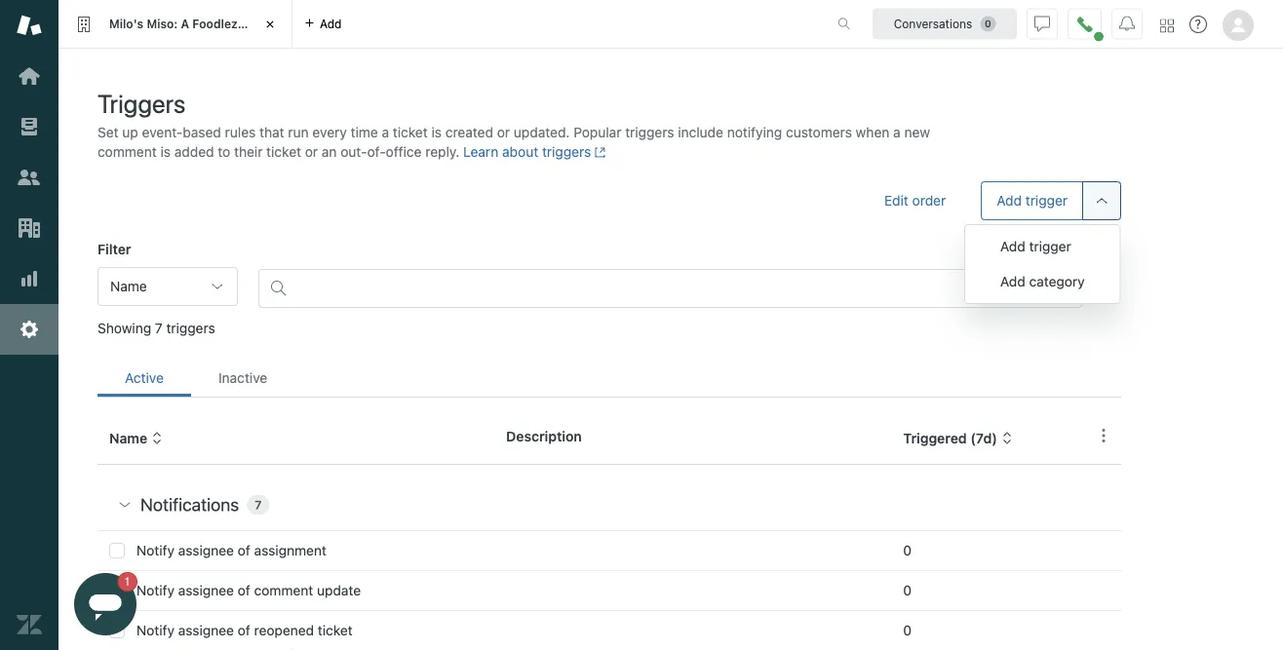 Task type: locate. For each thing, give the bounding box(es) containing it.
0 horizontal spatial 7
[[155, 320, 163, 337]]

is down event- on the left top of the page
[[160, 144, 171, 160]]

1 vertical spatial comment
[[254, 583, 313, 599]]

notifications row group
[[98, 465, 1122, 651]]

ticket up office
[[393, 124, 428, 140]]

add
[[997, 193, 1022, 209], [1001, 239, 1026, 255], [1001, 274, 1026, 290]]

2 vertical spatial triggers
[[166, 320, 215, 337]]

add left the category
[[1001, 274, 1026, 290]]

1 vertical spatial of
[[238, 583, 251, 599]]

1 horizontal spatial 7
[[255, 499, 262, 512]]

1 vertical spatial add
[[1001, 239, 1026, 255]]

run
[[288, 124, 309, 140]]

of up notify assignee of reopened ticket
[[238, 583, 251, 599]]

is up reply.
[[432, 124, 442, 140]]

edit order
[[885, 193, 947, 209]]

of-
[[367, 144, 386, 160]]

category
[[1030, 274, 1086, 290]]

tab list
[[98, 359, 1122, 398]]

or
[[497, 124, 510, 140], [305, 144, 318, 160]]

of for assignment
[[238, 543, 251, 559]]

1 vertical spatial ticket
[[267, 144, 301, 160]]

add trigger inside button
[[997, 193, 1068, 209]]

or up about
[[497, 124, 510, 140]]

tabs tab list
[[59, 0, 818, 49]]

comment down the up
[[98, 144, 157, 160]]

2 vertical spatial notify
[[137, 623, 175, 639]]

1 vertical spatial 0
[[904, 583, 912, 599]]

add trigger inside "menu item"
[[1001, 239, 1072, 255]]

include
[[678, 124, 724, 140]]

add inside the add category menu item
[[1001, 274, 1026, 290]]

order
[[913, 193, 947, 209]]

of for comment
[[238, 583, 251, 599]]

3 0 from the top
[[904, 623, 912, 639]]

ticket down update
[[318, 623, 353, 639]]

their
[[234, 144, 263, 160]]

name inside name button
[[109, 430, 147, 446]]

2 vertical spatial assignee
[[178, 623, 234, 639]]

of for reopened
[[238, 623, 251, 639]]

2 assignee from the top
[[178, 583, 234, 599]]

1 horizontal spatial a
[[894, 124, 901, 140]]

notify for notify assignee of comment update
[[137, 583, 175, 599]]

1 vertical spatial trigger
[[1030, 239, 1072, 255]]

add inside add trigger "menu item"
[[1001, 239, 1026, 255]]

7 right showing
[[155, 320, 163, 337]]

add trigger up add trigger "menu item"
[[997, 193, 1068, 209]]

1 vertical spatial assignee
[[178, 583, 234, 599]]

trigger inside button
[[1026, 193, 1068, 209]]

triggered (7d)
[[904, 430, 998, 446]]

add trigger up add category
[[1001, 239, 1072, 255]]

0 vertical spatial add
[[997, 193, 1022, 209]]

an
[[322, 144, 337, 160]]

0 vertical spatial 7
[[155, 320, 163, 337]]

admin image
[[17, 317, 42, 342]]

filter
[[98, 241, 131, 258]]

add up add trigger "menu item"
[[997, 193, 1022, 209]]

0 vertical spatial name
[[110, 279, 147, 295]]

1 vertical spatial or
[[305, 144, 318, 160]]

out-
[[341, 144, 367, 160]]

1 vertical spatial is
[[160, 144, 171, 160]]

0 horizontal spatial triggers
[[166, 320, 215, 337]]

1 vertical spatial notify
[[137, 583, 175, 599]]

7
[[155, 320, 163, 337], [255, 499, 262, 512]]

3 of from the top
[[238, 623, 251, 639]]

milo's miso: a foodlez subsidiary
[[109, 17, 302, 31]]

1 vertical spatial triggers
[[542, 144, 591, 160]]

1 0 from the top
[[904, 543, 912, 559]]

1 notify from the top
[[137, 543, 175, 559]]

2 vertical spatial of
[[238, 623, 251, 639]]

0 vertical spatial triggers
[[626, 124, 675, 140]]

triggers left include
[[626, 124, 675, 140]]

zendesk support image
[[17, 13, 42, 38]]

triggered
[[904, 430, 967, 446]]

tab list containing active
[[98, 359, 1122, 398]]

assignee down notifications
[[178, 543, 234, 559]]

triggers
[[98, 88, 186, 118]]

ticket down that
[[267, 144, 301, 160]]

name inside filter element
[[110, 279, 147, 295]]

triggers
[[626, 124, 675, 140], [542, 144, 591, 160], [166, 320, 215, 337]]

notify for notify assignee of assignment
[[137, 543, 175, 559]]

1 vertical spatial add trigger
[[1001, 239, 1072, 255]]

menu containing add trigger
[[965, 224, 1122, 304]]

2 vertical spatial 0
[[904, 623, 912, 639]]

0 horizontal spatial a
[[382, 124, 389, 140]]

add trigger button
[[982, 181, 1084, 220]]

add up add category
[[1001, 239, 1026, 255]]

name
[[110, 279, 147, 295], [109, 430, 147, 446]]

add for add trigger button
[[997, 193, 1022, 209]]

trigger inside "menu item"
[[1030, 239, 1072, 255]]

name down 'active'
[[109, 430, 147, 446]]

None field
[[295, 280, 1070, 298]]

triggered (7d) button
[[904, 430, 1014, 447]]

of up notify assignee of comment update
[[238, 543, 251, 559]]

triggers down updated.
[[542, 144, 591, 160]]

get started image
[[17, 63, 42, 89]]

add button
[[293, 0, 354, 48]]

filter element
[[98, 267, 238, 306]]

0
[[904, 543, 912, 559], [904, 583, 912, 599], [904, 623, 912, 639]]

of
[[238, 543, 251, 559], [238, 583, 251, 599], [238, 623, 251, 639]]

add for the add category menu item
[[1001, 274, 1026, 290]]

0 for notify assignee of comment update
[[904, 583, 912, 599]]

1 vertical spatial name
[[109, 430, 147, 446]]

comment inside "set up event-based rules that run every time a ticket is created or updated. popular triggers include notifying customers when a new comment is added to their ticket or an out-of-office reply."
[[98, 144, 157, 160]]

2 horizontal spatial triggers
[[626, 124, 675, 140]]

assignee down notify assignee of comment update link
[[178, 623, 234, 639]]

notify assignee of reopened ticket link
[[137, 621, 353, 641]]

menu
[[965, 224, 1122, 304]]

0 vertical spatial notify
[[137, 543, 175, 559]]

miso:
[[147, 17, 178, 31]]

0 vertical spatial assignee
[[178, 543, 234, 559]]

name down filter
[[110, 279, 147, 295]]

trigger
[[1026, 193, 1068, 209], [1030, 239, 1072, 255]]

of down notify assignee of comment update link
[[238, 623, 251, 639]]

0 horizontal spatial comment
[[98, 144, 157, 160]]

2 notify from the top
[[137, 583, 175, 599]]

0 vertical spatial ticket
[[393, 124, 428, 140]]

triggers down filter element
[[166, 320, 215, 337]]

3 assignee from the top
[[178, 623, 234, 639]]

2 vertical spatial add
[[1001, 274, 1026, 290]]

a
[[382, 124, 389, 140], [894, 124, 901, 140]]

that
[[260, 124, 285, 140]]

when
[[856, 124, 890, 140]]

trigger for add trigger button
[[1026, 193, 1068, 209]]

0 vertical spatial trigger
[[1026, 193, 1068, 209]]

learn
[[463, 144, 499, 160]]

comment inside notify assignee of comment update link
[[254, 583, 313, 599]]

ticket
[[393, 124, 428, 140], [267, 144, 301, 160], [318, 623, 353, 639]]

notify
[[137, 543, 175, 559], [137, 583, 175, 599], [137, 623, 175, 639]]

or left an
[[305, 144, 318, 160]]

assignee for comment
[[178, 583, 234, 599]]

triggers for learn about triggers
[[542, 144, 591, 160]]

0 for notify assignee of assignment
[[904, 543, 912, 559]]

1 horizontal spatial triggers
[[542, 144, 591, 160]]

close image
[[260, 15, 280, 34]]

0 vertical spatial is
[[432, 124, 442, 140]]

add inside add trigger button
[[997, 193, 1022, 209]]

trigger up the category
[[1030, 239, 1072, 255]]

1 horizontal spatial ticket
[[318, 623, 353, 639]]

set
[[98, 124, 119, 140]]

a left new on the right top of page
[[894, 124, 901, 140]]

reporting image
[[17, 266, 42, 292]]

2 0 from the top
[[904, 583, 912, 599]]

assignee down notify assignee of assignment link
[[178, 583, 234, 599]]

0 vertical spatial comment
[[98, 144, 157, 160]]

3 notify from the top
[[137, 623, 175, 639]]

to
[[218, 144, 230, 160]]

comment
[[98, 144, 157, 160], [254, 583, 313, 599]]

trigger up add trigger "menu item"
[[1026, 193, 1068, 209]]

edit order button
[[869, 181, 962, 220]]

0 vertical spatial of
[[238, 543, 251, 559]]

is
[[432, 124, 442, 140], [160, 144, 171, 160]]

1 vertical spatial 7
[[255, 499, 262, 512]]

1 of from the top
[[238, 543, 251, 559]]

assignee
[[178, 543, 234, 559], [178, 583, 234, 599], [178, 623, 234, 639]]

a right time
[[382, 124, 389, 140]]

description
[[507, 429, 582, 445]]

reopened
[[254, 623, 314, 639]]

customers
[[786, 124, 853, 140]]

triggers inside "set up event-based rules that run every time a ticket is created or updated. popular triggers include notifying customers when a new comment is added to their ticket or an out-of-office reply."
[[626, 124, 675, 140]]

(7d)
[[971, 430, 998, 446]]

button displays agent's chat status as invisible. image
[[1035, 16, 1051, 32]]

comment up reopened
[[254, 583, 313, 599]]

0 vertical spatial 0
[[904, 543, 912, 559]]

0 vertical spatial add trigger
[[997, 193, 1068, 209]]

1 horizontal spatial comment
[[254, 583, 313, 599]]

add trigger
[[997, 193, 1068, 209], [1001, 239, 1072, 255]]

1 horizontal spatial or
[[497, 124, 510, 140]]

1 assignee from the top
[[178, 543, 234, 559]]

7 up notify assignee of assignment
[[255, 499, 262, 512]]

add trigger for add trigger button
[[997, 193, 1068, 209]]

0 horizontal spatial ticket
[[267, 144, 301, 160]]

2 vertical spatial ticket
[[318, 623, 353, 639]]

rules
[[225, 124, 256, 140]]

2 of from the top
[[238, 583, 251, 599]]



Task type: describe. For each thing, give the bounding box(es) containing it.
a
[[181, 17, 189, 31]]

1 horizontal spatial is
[[432, 124, 442, 140]]

learn about triggers
[[463, 144, 591, 160]]

(opens in a new tab) image
[[591, 147, 606, 158]]

customers image
[[17, 165, 42, 190]]

triggers for showing 7 triggers
[[166, 320, 215, 337]]

notify assignee of assignment
[[137, 543, 327, 559]]

added
[[174, 144, 214, 160]]

2 horizontal spatial ticket
[[393, 124, 428, 140]]

ticket inside the notify assignee of reopened ticket link
[[318, 623, 353, 639]]

0 vertical spatial or
[[497, 124, 510, 140]]

update
[[317, 583, 361, 599]]

notifications image
[[1120, 16, 1136, 32]]

notifications
[[140, 495, 239, 516]]

name button
[[109, 430, 163, 447]]

views image
[[17, 114, 42, 140]]

milo's miso: a foodlez subsidiary tab
[[59, 0, 302, 49]]

add trigger menu item
[[966, 229, 1121, 264]]

notifying
[[728, 124, 783, 140]]

office
[[386, 144, 422, 160]]

updated.
[[514, 124, 570, 140]]

notify assignee of comment update
[[137, 583, 361, 599]]

trigger for add trigger "menu item"
[[1030, 239, 1072, 255]]

assignee for assignment
[[178, 543, 234, 559]]

1 a from the left
[[382, 124, 389, 140]]

0 horizontal spatial is
[[160, 144, 171, 160]]

subsidiary
[[241, 17, 302, 31]]

milo's
[[109, 17, 144, 31]]

conversations button
[[873, 8, 1018, 40]]

new
[[905, 124, 931, 140]]

7 inside notifications row group
[[255, 499, 262, 512]]

created
[[446, 124, 494, 140]]

time
[[351, 124, 378, 140]]

assignee for reopened
[[178, 623, 234, 639]]

every
[[313, 124, 347, 140]]

notify assignee of reopened ticket
[[137, 623, 353, 639]]

notify assignee of assignment link
[[137, 541, 327, 561]]

add category menu item
[[966, 264, 1121, 300]]

main element
[[0, 0, 59, 651]]

notify assignee of comment update link
[[137, 581, 361, 601]]

learn about triggers link
[[463, 144, 606, 160]]

up
[[122, 124, 138, 140]]

based
[[183, 124, 221, 140]]

notify for notify assignee of reopened ticket
[[137, 623, 175, 639]]

showing
[[98, 320, 151, 337]]

edit
[[885, 193, 909, 209]]

event-
[[142, 124, 183, 140]]

add for add trigger "menu item"
[[1001, 239, 1026, 255]]

zendesk image
[[17, 613, 42, 638]]

active
[[125, 370, 164, 386]]

inactive
[[218, 370, 268, 386]]

showing 7 triggers
[[98, 320, 215, 337]]

get help image
[[1190, 16, 1208, 33]]

assignment
[[254, 543, 327, 559]]

zendesk products image
[[1161, 19, 1175, 33]]

popular
[[574, 124, 622, 140]]

set up event-based rules that run every time a ticket is created or updated. popular triggers include notifying customers when a new comment is added to their ticket or an out-of-office reply.
[[98, 124, 931, 160]]

2 a from the left
[[894, 124, 901, 140]]

organizations image
[[17, 216, 42, 241]]

add trigger for add trigger "menu item"
[[1001, 239, 1072, 255]]

about
[[502, 144, 539, 160]]

foodlez
[[192, 17, 238, 31]]

conversations
[[894, 17, 973, 31]]

add
[[320, 17, 342, 31]]

add category
[[1001, 274, 1086, 290]]

reply.
[[426, 144, 460, 160]]

0 horizontal spatial or
[[305, 144, 318, 160]]



Task type: vqa. For each thing, say whether or not it's contained in the screenshot.
Outreach
no



